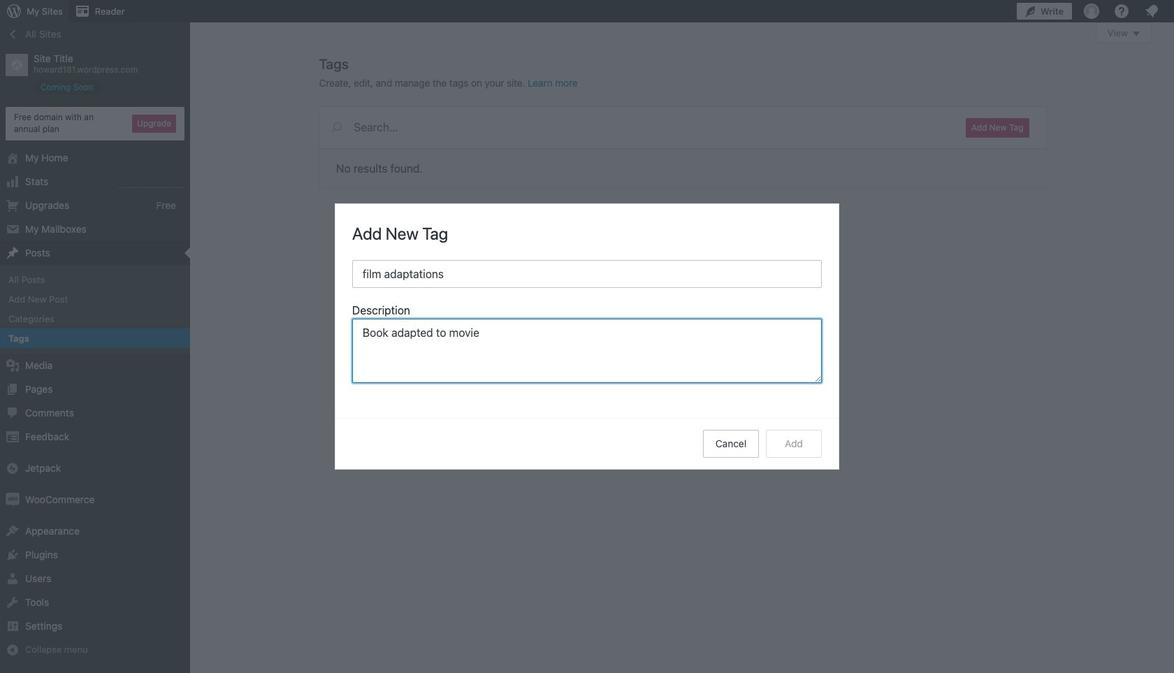 Task type: locate. For each thing, give the bounding box(es) containing it.
None text field
[[352, 319, 822, 383]]

None search field
[[319, 107, 949, 148]]

main content
[[319, 22, 1152, 188]]

img image
[[6, 493, 20, 507]]

manage your notifications image
[[1144, 3, 1161, 20]]

closed image
[[1133, 31, 1140, 36]]

dialog
[[336, 204, 839, 469]]

group
[[352, 302, 822, 387]]

help image
[[1114, 3, 1130, 20]]



Task type: describe. For each thing, give the bounding box(es) containing it.
update your profile, personal settings, and more image
[[1084, 3, 1100, 20]]

New Tag Name text field
[[352, 260, 822, 288]]

highest hourly views 0 image
[[118, 179, 185, 188]]



Task type: vqa. For each thing, say whether or not it's contained in the screenshot.
Help "Image"
yes



